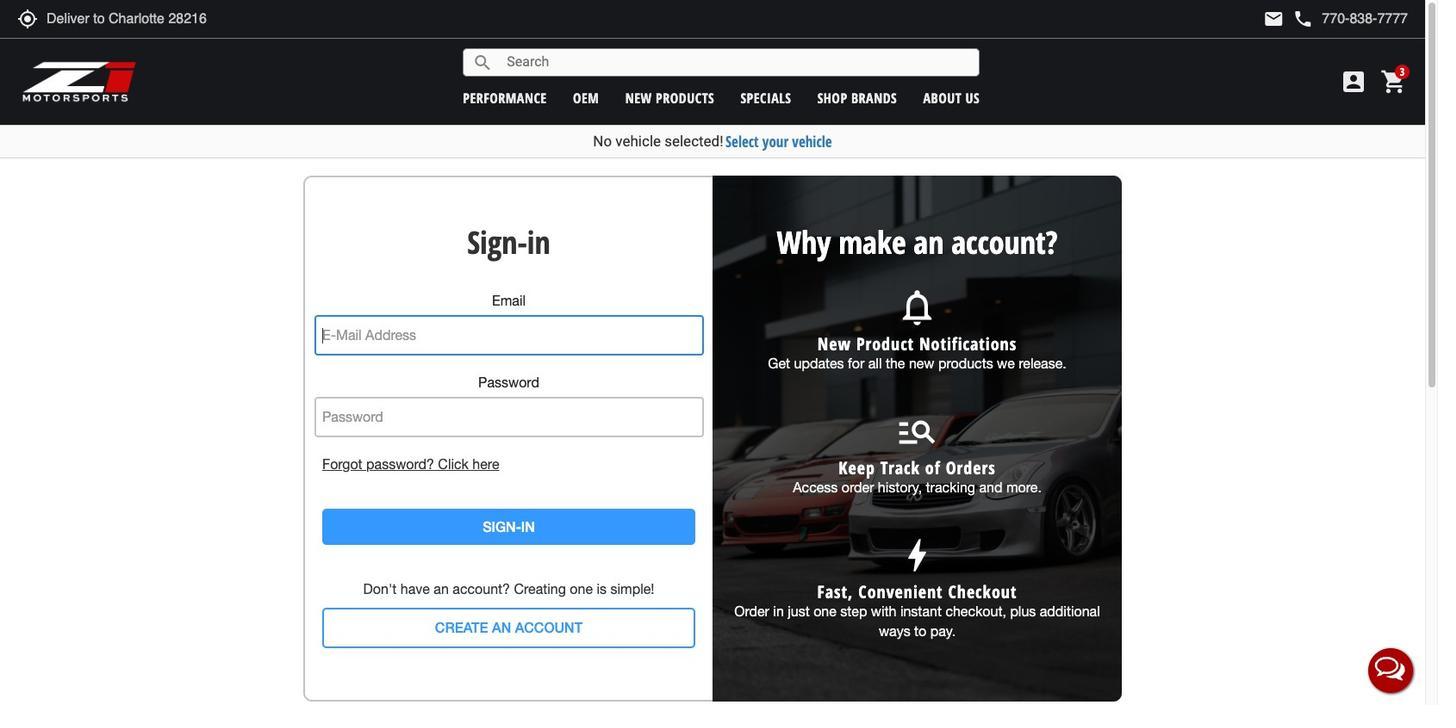 Task type: locate. For each thing, give the bounding box(es) containing it.
an right have
[[434, 582, 449, 598]]

manage_search keep track of orders access order history, tracking and more.
[[793, 410, 1042, 496]]

performance
[[463, 89, 547, 108]]

checkout,
[[946, 605, 1007, 620]]

is
[[597, 582, 607, 598]]

vehicle right no
[[616, 133, 661, 150]]

for
[[848, 356, 865, 372]]

have
[[401, 582, 430, 598]]

pay.
[[931, 624, 956, 640]]

0 horizontal spatial one
[[570, 582, 593, 598]]

1 horizontal spatial an
[[914, 222, 944, 264]]

mail phone
[[1264, 9, 1314, 29]]

new products
[[626, 89, 715, 108]]

shopping_cart
[[1381, 68, 1409, 96]]

an right make
[[914, 222, 944, 264]]

new right oem
[[626, 89, 652, 108]]

1 horizontal spatial new
[[909, 356, 935, 372]]

1 vertical spatial an
[[434, 582, 449, 598]]

get
[[768, 356, 791, 372]]

1 horizontal spatial one
[[814, 605, 837, 620]]

with
[[871, 605, 897, 620]]

1 horizontal spatial account?
[[952, 222, 1058, 264]]

keep
[[839, 457, 876, 480]]

create           an           account
[[435, 620, 583, 636]]

0 horizontal spatial an
[[434, 582, 449, 598]]

0 horizontal spatial products
[[656, 89, 715, 108]]

1 vertical spatial products
[[939, 356, 994, 372]]

vehicle inside no vehicle selected! select your vehicle
[[616, 133, 661, 150]]

forgot
[[322, 457, 363, 472]]

products left we
[[939, 356, 994, 372]]

brands
[[852, 89, 898, 108]]

one
[[570, 582, 593, 598], [814, 605, 837, 620]]

products up selected!
[[656, 89, 715, 108]]

0 horizontal spatial new
[[626, 89, 652, 108]]

simple!
[[611, 582, 655, 598]]

to
[[915, 624, 927, 640]]

oem link
[[573, 89, 599, 108]]

history,
[[878, 480, 922, 496]]

create           an           account button
[[322, 609, 696, 649]]

an
[[914, 222, 944, 264], [434, 582, 449, 598]]

specials link
[[741, 89, 792, 108]]

in
[[527, 222, 551, 264], [774, 605, 784, 620]]

no
[[593, 133, 612, 150]]

1 vertical spatial new
[[909, 356, 935, 372]]

vehicle
[[792, 132, 832, 152], [616, 133, 661, 150]]

0 vertical spatial new
[[626, 89, 652, 108]]

mail
[[1264, 9, 1285, 29]]

1 vertical spatial account?
[[453, 582, 510, 598]]

0 horizontal spatial vehicle
[[616, 133, 661, 150]]

one left is
[[570, 582, 593, 598]]

here
[[473, 457, 500, 472]]

one inside bolt fast, convenient checkout order in just one step with instant checkout, plus additional ways to pay.
[[814, 605, 837, 620]]

notifications
[[920, 333, 1017, 356]]

forgot password? click         here link
[[322, 455, 696, 475]]

create
[[435, 620, 488, 636]]

vehicle right your
[[792, 132, 832, 152]]

sign-in
[[467, 222, 551, 264]]

release.
[[1019, 356, 1067, 372]]

0 horizontal spatial account?
[[453, 582, 510, 598]]

products
[[656, 89, 715, 108], [939, 356, 994, 372]]

track
[[881, 457, 921, 480]]

don't have an account? creating one is simple!
[[363, 582, 655, 598]]

products inside notifications new product notifications get updates for all the new products we release.
[[939, 356, 994, 372]]

1 horizontal spatial products
[[939, 356, 994, 372]]

all
[[869, 356, 882, 372]]

1 vertical spatial one
[[814, 605, 837, 620]]

0 vertical spatial account?
[[952, 222, 1058, 264]]

0 horizontal spatial in
[[527, 222, 551, 264]]

the
[[886, 356, 905, 372]]

select
[[726, 132, 759, 152]]

oem
[[573, 89, 599, 108]]

new right the
[[909, 356, 935, 372]]

account
[[515, 620, 583, 636]]

shop brands
[[818, 89, 898, 108]]

order
[[842, 480, 874, 496]]

shop brands link
[[818, 89, 898, 108]]

account?
[[952, 222, 1058, 264], [453, 582, 510, 598]]

don't
[[363, 582, 397, 598]]

specials
[[741, 89, 792, 108]]

account_box
[[1340, 68, 1368, 96]]

new
[[818, 333, 852, 356]]

performance link
[[463, 89, 547, 108]]

convenient
[[859, 581, 944, 605]]

an for make
[[914, 222, 944, 264]]

forgot password? click         here
[[322, 457, 500, 472]]

password
[[478, 375, 540, 391]]

1 horizontal spatial vehicle
[[792, 132, 832, 152]]

1 vertical spatial in
[[774, 605, 784, 620]]

orders
[[946, 457, 996, 480]]

1 horizontal spatial in
[[774, 605, 784, 620]]

about
[[924, 89, 962, 108]]

notifications
[[896, 286, 939, 329]]

0 vertical spatial products
[[656, 89, 715, 108]]

one right just
[[814, 605, 837, 620]]

0 vertical spatial an
[[914, 222, 944, 264]]

account? for make
[[952, 222, 1058, 264]]

0 vertical spatial in
[[527, 222, 551, 264]]



Task type: vqa. For each thing, say whether or not it's contained in the screenshot.
shop brands link
yes



Task type: describe. For each thing, give the bounding box(es) containing it.
E-Mail Address email field
[[314, 316, 704, 356]]

product
[[857, 333, 915, 356]]

instant
[[901, 605, 942, 620]]

0 vertical spatial one
[[570, 582, 593, 598]]

mail link
[[1264, 9, 1285, 29]]

Search search field
[[493, 49, 979, 76]]

ways
[[879, 624, 911, 640]]

z1 motorsports logo image
[[22, 60, 137, 103]]

checkout
[[949, 581, 1018, 605]]

click
[[438, 457, 469, 472]]

my_location
[[17, 9, 38, 29]]

updates
[[794, 356, 844, 372]]

why make an account?
[[777, 222, 1058, 264]]

sign-
[[467, 222, 527, 264]]

us
[[966, 89, 980, 108]]

your
[[763, 132, 789, 152]]

and
[[980, 480, 1003, 496]]

search
[[473, 52, 493, 73]]

we
[[997, 356, 1015, 372]]

shop
[[818, 89, 848, 108]]

shopping_cart link
[[1377, 68, 1409, 96]]

of
[[926, 457, 941, 480]]

notifications new product notifications get updates for all the new products we release.
[[768, 286, 1067, 372]]

new inside notifications new product notifications get updates for all the new products we release.
[[909, 356, 935, 372]]

account_box link
[[1336, 68, 1372, 96]]

fast,
[[818, 581, 854, 605]]

about us link
[[924, 89, 980, 108]]

access
[[793, 480, 838, 496]]

new products link
[[626, 89, 715, 108]]

plus
[[1011, 605, 1036, 620]]

an for have
[[434, 582, 449, 598]]

sign-in
[[483, 519, 535, 535]]

tracking
[[926, 480, 976, 496]]

an
[[492, 620, 511, 636]]

manage_search
[[896, 410, 939, 453]]

just
[[788, 605, 810, 620]]

in
[[521, 519, 535, 535]]

creating
[[514, 582, 566, 598]]

in inside bolt fast, convenient checkout order in just one step with instant checkout, plus additional ways to pay.
[[774, 605, 784, 620]]

sign-in button
[[322, 509, 696, 546]]

more.
[[1007, 480, 1042, 496]]

additional
[[1040, 605, 1101, 620]]

password?
[[366, 457, 434, 472]]

about us
[[924, 89, 980, 108]]

bolt
[[896, 534, 939, 577]]

email
[[492, 293, 526, 309]]

phone
[[1293, 9, 1314, 29]]

selected!
[[665, 133, 724, 150]]

order
[[735, 605, 770, 620]]

sign-
[[483, 519, 521, 535]]

bolt fast, convenient checkout order in just one step with instant checkout, plus additional ways to pay.
[[735, 534, 1101, 640]]

make
[[839, 222, 906, 264]]

account? for have
[[453, 582, 510, 598]]

select your vehicle link
[[726, 132, 832, 152]]

no vehicle selected! select your vehicle
[[593, 132, 832, 152]]

phone link
[[1293, 9, 1409, 29]]

step
[[841, 605, 868, 620]]

why
[[777, 222, 831, 264]]

Password password field
[[314, 397, 704, 438]]



